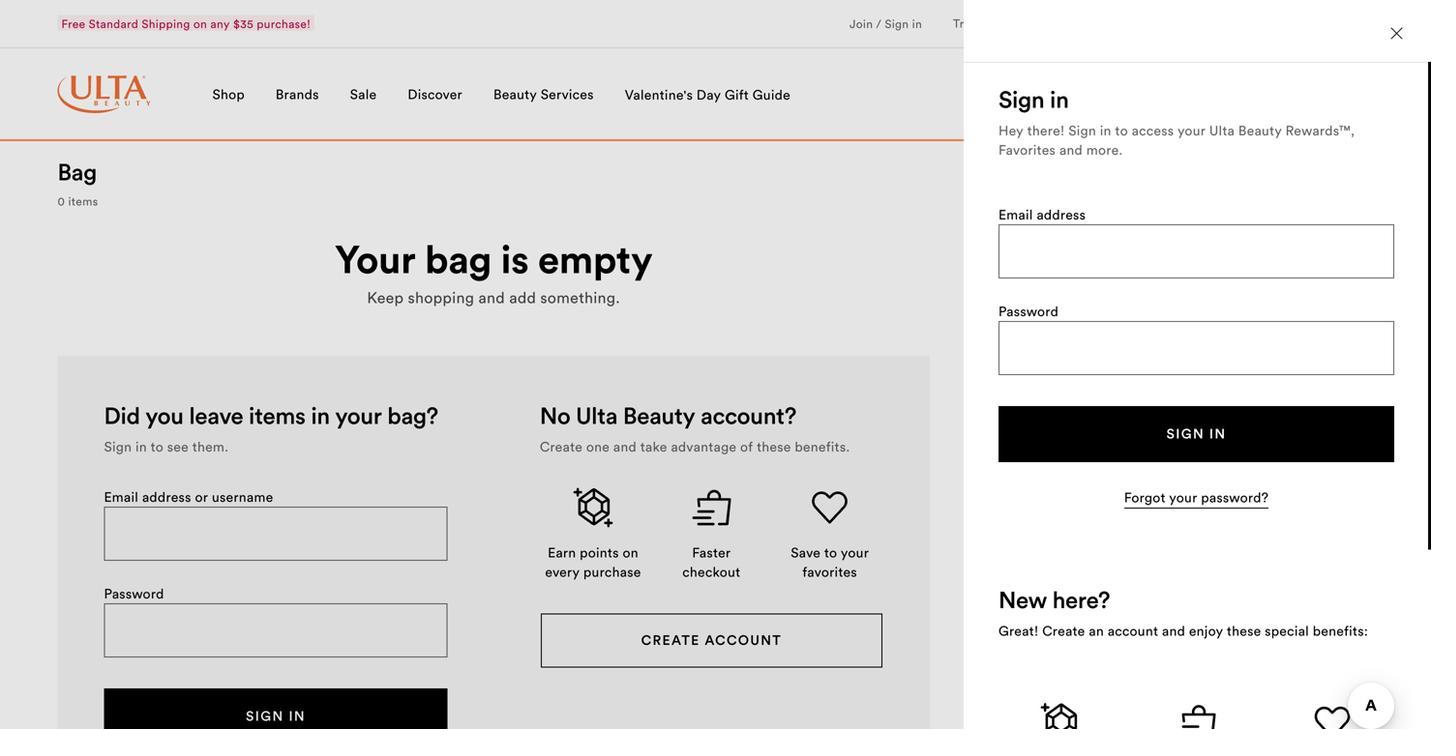 Task type: describe. For each thing, give the bounding box(es) containing it.
forgot
[[1125, 489, 1166, 507]]

every
[[545, 564, 580, 581]]

email address or username
[[104, 489, 274, 506]]

beauty inside "button"
[[494, 86, 537, 103]]

close image
[[1392, 28, 1403, 39]]

sign up hey
[[999, 85, 1045, 114]]

enjoy
[[1190, 623, 1224, 640]]

username
[[212, 489, 274, 506]]

in up there!
[[1050, 85, 1069, 114]]

new here? great! create an account and enjoy these special benefits:
[[999, 586, 1369, 640]]

something.
[[541, 288, 621, 308]]

in left bag?
[[311, 401, 330, 431]]

keep
[[367, 288, 404, 308]]

in down did
[[136, 439, 147, 456]]

(0
[[1113, 210, 1126, 228]]

address for email address
[[1037, 206, 1086, 224]]

gift
[[725, 86, 749, 104]]

no
[[540, 401, 571, 431]]

your inside did you leave items in your bag? sign in to see them.
[[335, 401, 382, 431]]

services
[[541, 86, 594, 103]]

in inside "hey there! sign in to access your ulta beauty rewards™, favorites and more."
[[1101, 122, 1112, 139]]

track an order
[[954, 16, 1036, 30]]

items inside 'bag 0 items'
[[68, 194, 98, 209]]

discover button
[[408, 47, 463, 141]]

join / sign in
[[850, 16, 923, 31]]

did
[[104, 401, 140, 431]]

see
[[1204, 614, 1224, 629]]

did you leave items in your bag? sign in to see them.
[[104, 401, 438, 456]]

your inside save to your favorites
[[841, 545, 870, 562]]

here?
[[1053, 586, 1111, 615]]

brands button
[[276, 47, 319, 141]]

subtotal (0 items)
[[1057, 210, 1169, 228]]

beauty inside "hey there! sign in to access your ulta beauty rewards™, favorites and more."
[[1239, 122, 1283, 139]]

purchase
[[584, 564, 642, 581]]

brands
[[276, 86, 319, 103]]

take
[[641, 439, 668, 456]]

ulta inside ulta beauty rewards™ credit card
[[1204, 444, 1233, 464]]

and inside "hey there! sign in to access your ulta beauty rewards™, favorites and more."
[[1060, 141, 1083, 159]]

advantage
[[671, 439, 737, 456]]

beauty inside no ulta beauty account? create one and take advantage of these benefits.
[[623, 401, 696, 431]]

email address
[[999, 206, 1086, 224]]

1 horizontal spatial order
[[1057, 157, 1118, 187]]

add
[[509, 288, 536, 308]]

sign in button
[[999, 407, 1395, 463]]

need
[[1057, 703, 1095, 723]]

join
[[850, 16, 874, 31]]

guide
[[753, 86, 791, 104]]

Email address text field
[[1000, 226, 1394, 277]]

to inside "hey there! sign in to access your ulta beauty rewards™, favorites and more."
[[1116, 122, 1129, 139]]

credit
[[1282, 467, 1328, 487]]

/
[[877, 16, 882, 31]]

purchase!
[[257, 16, 311, 31]]

hey
[[999, 122, 1024, 139]]

free
[[61, 16, 86, 31]]

or
[[195, 489, 208, 506]]

track
[[954, 16, 984, 30]]

forgot your password?
[[1125, 489, 1269, 507]]

Search products and more search field
[[1041, 77, 1216, 112]]

bag
[[425, 235, 492, 284]]

email for email address or username
[[104, 489, 139, 506]]

order summary
[[1057, 157, 1221, 187]]

need help?
[[1057, 703, 1138, 723]]

more.
[[1087, 141, 1123, 159]]

no ulta beauty account? create one and take advantage of these benefits.
[[540, 401, 851, 456]]

shop
[[213, 86, 245, 103]]

valentine's day gift guide link
[[625, 86, 791, 106]]

sign inside did you leave items in your bag? sign in to see them.
[[104, 439, 132, 456]]

valentine's
[[625, 86, 693, 104]]

there!
[[1028, 122, 1065, 139]]

shopping
[[408, 288, 475, 308]]

in
[[1210, 426, 1227, 443]]

sign inside button
[[885, 16, 909, 31]]

sale button
[[350, 47, 377, 141]]

create inside new here? great! create an account and enjoy these special benefits:
[[1043, 623, 1086, 640]]

hey there! sign in to access your ulta beauty rewards™, favorites and more.
[[999, 122, 1356, 159]]

these inside no ulta beauty account? create one and take advantage of these benefits.
[[757, 439, 792, 456]]

sign in
[[1167, 426, 1227, 443]]

shop button
[[213, 47, 245, 141]]

and for empty
[[479, 288, 505, 308]]

new
[[999, 586, 1047, 615]]

see details link
[[1204, 614, 1265, 632]]



Task type: locate. For each thing, give the bounding box(es) containing it.
to up more. on the top right of page
[[1116, 122, 1129, 139]]

address for email address or username
[[142, 489, 191, 506]]

go to ulta beauty homepage image
[[58, 75, 151, 113]]

order up subtotal
[[1057, 157, 1118, 187]]

to up favorites
[[825, 545, 838, 562]]

your bag is empty keep shopping and add something.
[[335, 235, 653, 308]]

create inside no ulta beauty account? create one and take advantage of these benefits.
[[540, 439, 583, 456]]

None search field
[[1010, 74, 1281, 120]]

0 vertical spatial an
[[987, 16, 1000, 30]]

2 horizontal spatial to
[[1116, 122, 1129, 139]]

order right track
[[1003, 16, 1036, 30]]

these right of
[[757, 439, 792, 456]]

sign inside "hey there! sign in to access your ulta beauty rewards™, favorites and more."
[[1069, 122, 1097, 139]]

1 horizontal spatial password
[[999, 303, 1059, 320]]

checkout
[[683, 564, 741, 581]]

them.
[[192, 439, 229, 456]]

1 vertical spatial ulta
[[576, 401, 618, 431]]

beauty up rewards™
[[1237, 444, 1287, 464]]

0 horizontal spatial password
[[104, 586, 164, 603]]

to
[[1116, 122, 1129, 139], [151, 439, 164, 456], [825, 545, 838, 562]]

1 vertical spatial these
[[1228, 623, 1262, 640]]

in up more. on the top right of page
[[1101, 122, 1112, 139]]

join / sign in button
[[850, 0, 923, 47]]

sign right /
[[885, 16, 909, 31]]

your
[[335, 235, 416, 284]]

1 vertical spatial on
[[623, 545, 639, 562]]

1 vertical spatial an
[[1089, 623, 1105, 640]]

None text field
[[105, 508, 447, 560]]

create down no
[[540, 439, 583, 456]]

to left see
[[151, 439, 164, 456]]

save to your favorites
[[791, 545, 870, 581]]

subtotal
[[1057, 210, 1110, 228]]

rewards™,
[[1286, 122, 1356, 139]]

card
[[1204, 490, 1239, 510]]

0 vertical spatial items
[[68, 194, 98, 209]]

your left bag?
[[335, 401, 382, 431]]

one
[[587, 439, 610, 456]]

your inside "hey there! sign in to access your ulta beauty rewards™, favorites and more."
[[1178, 122, 1206, 139]]

Password password field
[[1000, 322, 1394, 374]]

1 horizontal spatial to
[[825, 545, 838, 562]]

items)
[[1130, 210, 1169, 228]]

bag?
[[388, 401, 438, 431]]

password
[[999, 303, 1059, 320], [104, 586, 164, 603]]

leave
[[189, 401, 243, 431]]

0 vertical spatial to
[[1116, 122, 1129, 139]]

1 horizontal spatial on
[[623, 545, 639, 562]]

None password field
[[105, 605, 447, 657]]

0 horizontal spatial address
[[142, 489, 191, 506]]

0 horizontal spatial to
[[151, 439, 164, 456]]

0 vertical spatial on
[[193, 16, 207, 31]]

0 horizontal spatial email
[[104, 489, 139, 506]]

0 vertical spatial password
[[999, 303, 1059, 320]]

of
[[741, 439, 754, 456]]

ulta down in
[[1204, 444, 1233, 464]]

0 horizontal spatial on
[[193, 16, 207, 31]]

sign up more. on the top right of page
[[1069, 122, 1097, 139]]

in inside button
[[913, 16, 923, 31]]

details
[[1227, 614, 1265, 629]]

ulta up one at left bottom
[[576, 401, 618, 431]]

1 horizontal spatial items
[[249, 401, 306, 431]]

1 horizontal spatial create
[[1043, 623, 1086, 640]]

ulta inside no ulta beauty account? create one and take advantage of these benefits.
[[576, 401, 618, 431]]

1 vertical spatial address
[[142, 489, 191, 506]]

ulta beauty rewards™ credit card
[[1204, 444, 1328, 510]]

help?
[[1100, 703, 1138, 723]]

and inside no ulta beauty account? create one and take advantage of these benefits.
[[614, 439, 637, 456]]

1 horizontal spatial an
[[1089, 623, 1105, 640]]

0 horizontal spatial an
[[987, 16, 1000, 30]]

favorites
[[999, 141, 1056, 159]]

to inside did you leave items in your bag? sign in to see them.
[[151, 439, 164, 456]]

items
[[68, 194, 98, 209], [249, 401, 306, 431]]

1 vertical spatial to
[[151, 439, 164, 456]]

great!
[[999, 623, 1039, 640]]

rewards™
[[1204, 467, 1278, 487]]

account?
[[701, 401, 797, 431]]

and down there!
[[1060, 141, 1083, 159]]

beauty inside ulta beauty rewards™ credit card
[[1237, 444, 1287, 464]]

these inside new here? great! create an account and enjoy these special benefits:
[[1228, 623, 1262, 640]]

see
[[167, 439, 189, 456]]

address
[[1037, 206, 1086, 224], [142, 489, 191, 506]]

to inside save to your favorites
[[825, 545, 838, 562]]

$35
[[233, 16, 254, 31]]

1 horizontal spatial email
[[999, 206, 1034, 224]]

an
[[987, 16, 1000, 30], [1089, 623, 1105, 640]]

0
[[58, 194, 65, 209]]

2 vertical spatial to
[[825, 545, 838, 562]]

shipping
[[142, 16, 190, 31]]

standard
[[89, 16, 139, 31]]

see details
[[1204, 614, 1265, 629]]

1 vertical spatial email
[[104, 489, 139, 506]]

an down here?
[[1089, 623, 1105, 640]]

bag
[[58, 157, 97, 187]]

and for create
[[1163, 623, 1186, 640]]

on up purchase
[[623, 545, 639, 562]]

and inside your bag is empty keep shopping and add something.
[[479, 288, 505, 308]]

discover
[[408, 86, 463, 103]]

$0.00
[[1337, 210, 1374, 228]]

beauty left services
[[494, 86, 537, 103]]

beauty services button
[[494, 47, 594, 141]]

on inside earn points on every purchase
[[623, 545, 639, 562]]

0 vertical spatial ulta
[[1210, 122, 1235, 139]]

address left (0
[[1037, 206, 1086, 224]]

beauty services
[[494, 86, 594, 103]]

and right one at left bottom
[[614, 439, 637, 456]]

track an order link
[[954, 16, 1036, 34]]

beauty
[[494, 86, 537, 103], [1239, 122, 1283, 139], [623, 401, 696, 431], [1237, 444, 1287, 464]]

beauty left rewards™,
[[1239, 122, 1283, 139]]

sale
[[350, 86, 377, 103]]

1 vertical spatial create
[[1043, 623, 1086, 640]]

and inside new here? great! create an account and enjoy these special benefits:
[[1163, 623, 1186, 640]]

0 horizontal spatial create
[[540, 439, 583, 456]]

benefits.
[[795, 439, 851, 456]]

earn points on every purchase
[[545, 545, 642, 581]]

1 vertical spatial order
[[1057, 157, 1118, 187]]

email down favorites
[[999, 206, 1034, 224]]

faster
[[693, 545, 731, 562]]

and left add
[[479, 288, 505, 308]]

empty
[[538, 235, 653, 284]]

your left "card"
[[1170, 489, 1198, 507]]

sign down did
[[104, 439, 132, 456]]

email
[[999, 206, 1034, 224], [104, 489, 139, 506]]

bag 0 items
[[58, 157, 98, 209]]

2 vertical spatial ulta
[[1204, 444, 1233, 464]]

your right access
[[1178, 122, 1206, 139]]

1 horizontal spatial address
[[1037, 206, 1086, 224]]

0 vertical spatial email
[[999, 206, 1034, 224]]

ulta inside "hey there! sign in to access your ulta beauty rewards™, favorites and more."
[[1210, 122, 1235, 139]]

an right track
[[987, 16, 1000, 30]]

email for email address
[[999, 206, 1034, 224]]

0 vertical spatial these
[[757, 439, 792, 456]]

0 vertical spatial create
[[540, 439, 583, 456]]

save
[[791, 545, 821, 562]]

sign in
[[999, 85, 1069, 114]]

and for account?
[[614, 439, 637, 456]]

1 horizontal spatial these
[[1228, 623, 1262, 640]]

items inside did you leave items in your bag? sign in to see them.
[[249, 401, 306, 431]]

you
[[146, 401, 184, 431]]

in right /
[[913, 16, 923, 31]]

0 horizontal spatial order
[[1003, 16, 1036, 30]]

items right leave
[[249, 401, 306, 431]]

and
[[1060, 141, 1083, 159], [479, 288, 505, 308], [614, 439, 637, 456], [1163, 623, 1186, 640]]

items right the 0
[[68, 194, 98, 209]]

in
[[913, 16, 923, 31], [1050, 85, 1069, 114], [1101, 122, 1112, 139], [311, 401, 330, 431], [136, 439, 147, 456]]

sign inside button
[[1167, 426, 1205, 443]]

0 horizontal spatial these
[[757, 439, 792, 456]]

faster checkout
[[683, 545, 741, 581]]

sign left in
[[1167, 426, 1205, 443]]

ulta up summary
[[1210, 122, 1235, 139]]

your up favorites
[[841, 545, 870, 562]]

an inside new here? great! create an account and enjoy these special benefits:
[[1089, 623, 1105, 640]]

these right see
[[1228, 623, 1262, 640]]

day
[[697, 86, 722, 104]]

favorites
[[803, 564, 858, 581]]

password for email address
[[999, 303, 1059, 320]]

account
[[1108, 623, 1159, 640]]

your inside "button"
[[1170, 489, 1198, 507]]

is
[[501, 235, 529, 284]]

summary
[[1124, 157, 1221, 187]]

beauty up take
[[623, 401, 696, 431]]

password for email address or username
[[104, 586, 164, 603]]

address left or
[[142, 489, 191, 506]]

earn
[[548, 545, 576, 562]]

1 vertical spatial password
[[104, 586, 164, 603]]

0 vertical spatial order
[[1003, 16, 1036, 30]]

on left any
[[193, 16, 207, 31]]

email left or
[[104, 489, 139, 506]]

and left enjoy
[[1163, 623, 1186, 640]]

1 vertical spatial items
[[249, 401, 306, 431]]

points
[[580, 545, 619, 562]]

free standard shipping on any $35 purchase!
[[61, 16, 311, 31]]

create down here?
[[1043, 623, 1086, 640]]

0 horizontal spatial items
[[68, 194, 98, 209]]

access
[[1132, 122, 1175, 139]]

password?
[[1202, 489, 1269, 507]]

forgot your password? button
[[1125, 489, 1269, 510]]

0 vertical spatial address
[[1037, 206, 1086, 224]]



Task type: vqa. For each thing, say whether or not it's contained in the screenshot.
Other option
no



